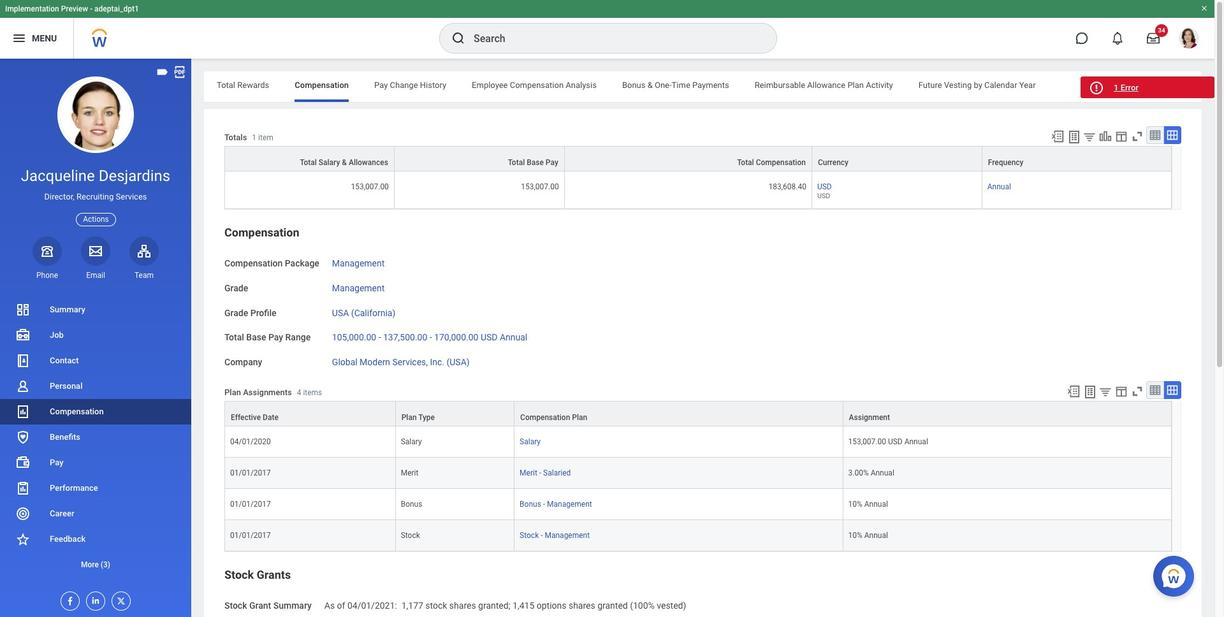 Task type: vqa. For each thing, say whether or not it's contained in the screenshot.
One-
yes



Task type: describe. For each thing, give the bounding box(es) containing it.
exclamation image
[[1092, 84, 1101, 93]]

bonus for bonus - management
[[520, 500, 541, 509]]

career link
[[0, 501, 191, 527]]

10% for stock - management
[[849, 531, 863, 540]]

job link
[[0, 323, 191, 348]]

employee compensation analysis
[[472, 80, 597, 90]]

105,000.00 - 137,500.00 - 170,000.00 usd annual link
[[332, 330, 528, 343]]

toolbar for assignments
[[1061, 381, 1182, 401]]

usa
[[332, 308, 349, 318]]

- for stock
[[541, 531, 543, 540]]

summary image
[[15, 302, 31, 318]]

01/01/2017 for stock
[[230, 531, 271, 540]]

bonus & one-time payments
[[623, 80, 730, 90]]

future
[[919, 80, 943, 90]]

salary inside popup button
[[319, 158, 340, 167]]

01/01/2017 for merit
[[230, 469, 271, 478]]

salaried
[[544, 469, 571, 478]]

6 row from the top
[[225, 489, 1172, 520]]

currency button
[[813, 147, 982, 171]]

benefits
[[50, 432, 80, 442]]

frequency
[[989, 158, 1024, 167]]

phone jacqueline desjardins element
[[33, 270, 62, 281]]

totals 1 item
[[225, 133, 274, 142]]

email
[[86, 271, 105, 280]]

menu button
[[0, 18, 74, 59]]

& inside tab list
[[648, 80, 653, 90]]

stock grants group
[[225, 568, 1182, 617]]

5 row from the top
[[225, 458, 1172, 489]]

1 shares from the left
[[450, 601, 476, 611]]

plan type button
[[396, 402, 514, 426]]

justify image
[[11, 31, 27, 46]]

3.00%
[[849, 469, 869, 478]]

more (3) button
[[0, 552, 191, 578]]

profile
[[251, 308, 277, 318]]

(usa)
[[447, 357, 470, 368]]

implementation preview -   adeptai_dpt1
[[5, 4, 139, 13]]

of
[[337, 601, 345, 611]]

totals
[[225, 133, 247, 142]]

view worker - expand/collapse chart image
[[1099, 129, 1113, 144]]

allowances
[[349, 158, 388, 167]]

contact
[[50, 356, 79, 365]]

export to worksheets image for assignments
[[1083, 385, 1098, 400]]

Search Workday  search field
[[474, 24, 751, 52]]

as
[[325, 601, 335, 611]]

benefits link
[[0, 425, 191, 450]]

grade for grade profile
[[225, 308, 248, 318]]

time
[[672, 80, 691, 90]]

04/01/2020
[[230, 438, 271, 447]]

total salary & allowances
[[300, 158, 388, 167]]

34
[[1159, 27, 1166, 34]]

linkedin image
[[87, 593, 101, 606]]

bonus - management link
[[520, 498, 592, 509]]

grant
[[249, 601, 271, 611]]

more
[[81, 561, 99, 570]]

employee
[[472, 80, 508, 90]]

benefits image
[[15, 430, 31, 445]]

row containing total salary & allowances
[[225, 146, 1172, 172]]

director,
[[44, 192, 75, 202]]

assignment button
[[844, 402, 1172, 426]]

base for total base pay
[[527, 158, 544, 167]]

career image
[[15, 506, 31, 522]]

row containing 04/01/2020
[[225, 427, 1172, 458]]

fullscreen image
[[1131, 129, 1145, 144]]

error
[[1121, 83, 1139, 92]]

expand table image for 1st table image
[[1167, 129, 1179, 142]]

inc.
[[430, 357, 445, 368]]

- inside menu banner
[[90, 4, 93, 13]]

compensation package
[[225, 258, 319, 269]]

reimbursable allowance plan activity
[[755, 80, 894, 90]]

reimbursable
[[755, 80, 806, 90]]

usd link
[[818, 180, 832, 191]]

stock - management
[[520, 531, 590, 540]]

team jacqueline desjardins element
[[129, 270, 159, 281]]

pay link
[[0, 450, 191, 476]]

01/01/2017 for bonus
[[230, 500, 271, 509]]

effective date
[[231, 413, 279, 422]]

jacqueline desjardins
[[21, 167, 170, 185]]

toolbar for 1
[[1045, 126, 1182, 146]]

email jacqueline desjardins element
[[81, 270, 110, 281]]

pay image
[[15, 455, 31, 471]]

annual link
[[988, 180, 1012, 191]]

team link
[[129, 236, 159, 281]]

export to excel image for assignments
[[1067, 385, 1081, 399]]

as of 04/01/2021:  1,177 stock shares granted; 1,415 options shares granted (100% vested)
[[325, 601, 687, 611]]

jacqueline
[[21, 167, 95, 185]]

allowance
[[808, 80, 846, 90]]

4
[[297, 389, 301, 398]]

compensation link
[[0, 399, 191, 425]]

menu banner
[[0, 0, 1215, 59]]

stock - management link
[[520, 529, 590, 540]]

2 horizontal spatial salary
[[520, 438, 541, 447]]

frequency button
[[983, 147, 1172, 171]]

10% annual for stock - management
[[849, 531, 889, 540]]

career
[[50, 509, 74, 519]]

rewards
[[237, 80, 269, 90]]

company
[[225, 357, 262, 368]]

personal
[[50, 381, 83, 391]]

email button
[[81, 236, 110, 281]]

pay inside list
[[50, 458, 63, 468]]

summary link
[[0, 297, 191, 323]]

compensation inside navigation pane region
[[50, 407, 104, 417]]

pay inside popup button
[[546, 158, 559, 167]]

one-
[[655, 80, 672, 90]]

director, recruiting services
[[44, 192, 147, 202]]

row containing 153,007.00
[[225, 172, 1172, 209]]

bonus - management
[[520, 500, 592, 509]]

export to worksheets image for 1
[[1067, 129, 1082, 145]]

recruiting
[[77, 192, 114, 202]]

implementation
[[5, 4, 59, 13]]

expand table image for first table image from the bottom of the page
[[1167, 384, 1179, 397]]

modern
[[360, 357, 390, 368]]

vested)
[[657, 601, 687, 611]]

search image
[[451, 31, 466, 46]]

10% annual for bonus - management
[[849, 500, 889, 509]]

tab list containing total rewards
[[204, 71, 1202, 102]]

105,000.00
[[332, 333, 376, 343]]

2 shares from the left
[[569, 601, 596, 611]]

stock for stock grants
[[225, 568, 254, 582]]

fullscreen image
[[1131, 385, 1145, 399]]

pay inside compensation group
[[269, 333, 283, 343]]

total compensation
[[738, 158, 806, 167]]

3.00% annual
[[849, 469, 895, 478]]

items
[[303, 389, 322, 398]]

facebook image
[[61, 593, 75, 607]]

feedback
[[50, 535, 86, 544]]

grade profile
[[225, 308, 277, 318]]

select to filter grid data image
[[1083, 130, 1097, 144]]

row containing effective date
[[225, 401, 1172, 427]]



Task type: locate. For each thing, give the bounding box(es) containing it.
pay
[[374, 80, 388, 90], [546, 158, 559, 167], [269, 333, 283, 343], [50, 458, 63, 468]]

usd right 170,000.00
[[481, 333, 498, 343]]

bonus inside tab list
[[623, 80, 646, 90]]

1 vertical spatial summary
[[273, 601, 312, 611]]

export to worksheets image
[[1067, 129, 1082, 145], [1083, 385, 1098, 400]]

0 vertical spatial expand table image
[[1167, 129, 1179, 142]]

1 vertical spatial 01/01/2017
[[230, 500, 271, 509]]

4 row from the top
[[225, 427, 1172, 458]]

usd
[[818, 182, 832, 191], [818, 192, 831, 200], [481, 333, 498, 343], [889, 438, 903, 447]]

export to excel image inside compensation group
[[1067, 385, 1081, 399]]

2 grade from the top
[[225, 308, 248, 318]]

total for total base pay range
[[225, 333, 244, 343]]

by
[[974, 80, 983, 90]]

1 horizontal spatial export to excel image
[[1067, 385, 1081, 399]]

management link for grade
[[332, 281, 385, 293]]

plan inside compensation plan popup button
[[572, 413, 588, 422]]

total for total base pay
[[508, 158, 525, 167]]

analysis
[[566, 80, 597, 90]]

global modern services, inc. (usa)
[[332, 357, 470, 368]]

list
[[0, 297, 191, 578]]

summary inside stock grants group
[[273, 601, 312, 611]]

total base pay button
[[395, 147, 564, 171]]

more (3)
[[81, 561, 110, 570]]

10% for bonus - management
[[849, 500, 863, 509]]

export to excel image for 1
[[1051, 129, 1065, 144]]

usd down the usd link
[[818, 192, 831, 200]]

0 horizontal spatial shares
[[450, 601, 476, 611]]

pay inside tab list
[[374, 80, 388, 90]]

2 management link from the top
[[332, 281, 385, 293]]

merit - salaried
[[520, 469, 571, 478]]

2 table image from the top
[[1149, 384, 1162, 397]]

1
[[1114, 83, 1119, 92], [252, 134, 256, 142]]

list containing summary
[[0, 297, 191, 578]]

summary right grant
[[273, 601, 312, 611]]

1 management link from the top
[[332, 256, 385, 269]]

inbox large image
[[1148, 32, 1160, 45]]

compensation image
[[15, 404, 31, 420]]

1 vertical spatial 10%
[[849, 531, 863, 540]]

global modern services, inc. (usa) link
[[332, 355, 470, 368]]

compensation group
[[225, 225, 1182, 552]]

click to view/edit grid preferences image left fullscreen icon
[[1115, 385, 1129, 399]]

future vesting by calendar year
[[919, 80, 1036, 90]]

mail image
[[88, 244, 103, 259]]

& inside popup button
[[342, 158, 347, 167]]

153,007.00 down assignment
[[849, 438, 887, 447]]

grade left profile
[[225, 308, 248, 318]]

team
[[135, 271, 154, 280]]

153,007.00 down total base pay
[[521, 182, 559, 191]]

actions button
[[76, 213, 116, 226]]

1 merit from the left
[[401, 469, 419, 478]]

export to excel image left select to filter grid data icon
[[1067, 385, 1081, 399]]

1 click to view/edit grid preferences image from the top
[[1115, 129, 1129, 144]]

global
[[332, 357, 358, 368]]

activity
[[866, 80, 894, 90]]

- for merit
[[540, 469, 542, 478]]

annual inside 105,000.00 - 137,500.00 - 170,000.00 usd annual link
[[500, 333, 528, 343]]

1,415
[[513, 601, 535, 611]]

- inside "link"
[[540, 469, 542, 478]]

total compensation button
[[565, 147, 812, 171]]

1 horizontal spatial &
[[648, 80, 653, 90]]

(california)
[[351, 308, 396, 318]]

1 vertical spatial 1
[[252, 134, 256, 142]]

personal image
[[15, 379, 31, 394]]

0 vertical spatial 1
[[1114, 83, 1119, 92]]

1 vertical spatial table image
[[1149, 384, 1162, 397]]

1 horizontal spatial shares
[[569, 601, 596, 611]]

0 horizontal spatial &
[[342, 158, 347, 167]]

expand table image right fullscreen icon
[[1167, 384, 1179, 397]]

1 horizontal spatial 1
[[1114, 83, 1119, 92]]

plan assignments 4 items
[[225, 388, 322, 398]]

change
[[390, 80, 418, 90]]

stock for stock grant summary
[[225, 601, 247, 611]]

- down bonus - management
[[541, 531, 543, 540]]

2 horizontal spatial bonus
[[623, 80, 646, 90]]

1 left error
[[1114, 83, 1119, 92]]

total base pay
[[508, 158, 559, 167]]

close environment banner image
[[1201, 4, 1209, 12]]

- down merit - salaried
[[543, 500, 545, 509]]

date
[[263, 413, 279, 422]]

export to excel image
[[1051, 129, 1065, 144], [1067, 385, 1081, 399]]

1 horizontal spatial salary
[[401, 438, 422, 447]]

compensation
[[295, 80, 349, 90], [510, 80, 564, 90], [756, 158, 806, 167], [225, 226, 299, 239], [225, 258, 283, 269], [50, 407, 104, 417], [521, 413, 570, 422]]

click to view/edit grid preferences image
[[1115, 129, 1129, 144], [1115, 385, 1129, 399]]

grade up grade profile
[[225, 283, 248, 293]]

plan inside popup button
[[402, 413, 417, 422]]

2 click to view/edit grid preferences image from the top
[[1115, 385, 1129, 399]]

profile logan mcneil image
[[1179, 28, 1200, 51]]

1 horizontal spatial export to worksheets image
[[1083, 385, 1098, 400]]

- for bonus
[[543, 500, 545, 509]]

stock for stock
[[401, 531, 420, 540]]

shares right stock at the bottom of the page
[[450, 601, 476, 611]]

total inside popup button
[[300, 158, 317, 167]]

type
[[419, 413, 435, 422]]

3 row from the top
[[225, 401, 1172, 427]]

2 merit from the left
[[520, 469, 538, 478]]

performance
[[50, 484, 98, 493]]

shares
[[450, 601, 476, 611], [569, 601, 596, 611]]

view team image
[[137, 244, 152, 259]]

notifications large image
[[1112, 32, 1125, 45]]

1 expand table image from the top
[[1167, 129, 1179, 142]]

1 horizontal spatial 153,007.00
[[521, 182, 559, 191]]

toolbar inside compensation group
[[1061, 381, 1182, 401]]

summary up job
[[50, 305, 85, 314]]

management link for compensation package
[[332, 256, 385, 269]]

expand table image right fullscreen image
[[1167, 129, 1179, 142]]

0 vertical spatial 10% annual
[[849, 500, 889, 509]]

2 01/01/2017 from the top
[[230, 500, 271, 509]]

payments
[[693, 80, 730, 90]]

1 10% from the top
[[849, 500, 863, 509]]

compensation button
[[225, 226, 299, 239]]

0 vertical spatial base
[[527, 158, 544, 167]]

currency
[[818, 158, 849, 167]]

usa (california) link
[[332, 305, 396, 318]]

export to excel image up frequency popup button
[[1051, 129, 1065, 144]]

stock grants button
[[225, 568, 291, 582]]

table image
[[1149, 129, 1162, 142], [1149, 384, 1162, 397]]

bonus for bonus & one-time payments
[[623, 80, 646, 90]]

0 vertical spatial &
[[648, 80, 653, 90]]

expand table image
[[1167, 129, 1179, 142], [1167, 384, 1179, 397]]

performance image
[[15, 481, 31, 496]]

105,000.00 - 137,500.00 - 170,000.00 usd annual
[[332, 333, 528, 343]]

salary up merit - salaried "link"
[[520, 438, 541, 447]]

management
[[332, 258, 385, 269], [332, 283, 385, 293], [547, 500, 592, 509], [545, 531, 590, 540]]

table image right fullscreen icon
[[1149, 384, 1162, 397]]

1 inside totals 1 item
[[252, 134, 256, 142]]

summary inside list
[[50, 305, 85, 314]]

range
[[286, 333, 311, 343]]

10% annual
[[849, 500, 889, 509], [849, 531, 889, 540]]

137,500.00
[[383, 333, 428, 343]]

1 horizontal spatial summary
[[273, 601, 312, 611]]

salary left allowances
[[319, 158, 340, 167]]

total for total rewards
[[217, 80, 235, 90]]

2 10% from the top
[[849, 531, 863, 540]]

stock grants
[[225, 568, 291, 582]]

1 grade from the top
[[225, 283, 248, 293]]

0 horizontal spatial summary
[[50, 305, 85, 314]]

job image
[[15, 328, 31, 343]]

- left salaried
[[540, 469, 542, 478]]

1 left item
[[252, 134, 256, 142]]

table image right fullscreen image
[[1149, 129, 1162, 142]]

1 vertical spatial management link
[[332, 281, 385, 293]]

0 vertical spatial 01/01/2017
[[230, 469, 271, 478]]

usd inside 105,000.00 - 137,500.00 - 170,000.00 usd annual link
[[481, 333, 498, 343]]

click to view/edit grid preferences image inside compensation group
[[1115, 385, 1129, 399]]

1 horizontal spatial base
[[527, 158, 544, 167]]

tag image
[[156, 65, 170, 79]]

(100%
[[630, 601, 655, 611]]

1 01/01/2017 from the top
[[230, 469, 271, 478]]

feedback image
[[15, 532, 31, 547]]

0 vertical spatial export to worksheets image
[[1067, 129, 1082, 145]]

export to worksheets image left select to filter grid data icon
[[1083, 385, 1098, 400]]

desjardins
[[99, 167, 170, 185]]

&
[[648, 80, 653, 90], [342, 158, 347, 167]]

tab list
[[204, 71, 1202, 102]]

merit
[[401, 469, 419, 478], [520, 469, 538, 478]]

phone image
[[38, 244, 56, 259]]

contact link
[[0, 348, 191, 374]]

select to filter grid data image
[[1099, 385, 1113, 399]]

salary
[[319, 158, 340, 167], [401, 438, 422, 447], [520, 438, 541, 447]]

stock for stock - management
[[520, 531, 539, 540]]

grade for grade
[[225, 283, 248, 293]]

0 horizontal spatial salary
[[319, 158, 340, 167]]

shares right options
[[569, 601, 596, 611]]

base
[[527, 158, 544, 167], [246, 333, 266, 343]]

1 vertical spatial grade
[[225, 308, 248, 318]]

1 vertical spatial expand table image
[[1167, 384, 1179, 397]]

usd down assignment
[[889, 438, 903, 447]]

0 vertical spatial summary
[[50, 305, 85, 314]]

2 vertical spatial 01/01/2017
[[230, 531, 271, 540]]

7 row from the top
[[225, 520, 1172, 552]]

0 horizontal spatial export to excel image
[[1051, 129, 1065, 144]]

- up inc.
[[430, 333, 432, 343]]

1 vertical spatial base
[[246, 333, 266, 343]]

history
[[420, 80, 447, 90]]

total inside compensation group
[[225, 333, 244, 343]]

1 vertical spatial export to worksheets image
[[1083, 385, 1098, 400]]

0 vertical spatial 10%
[[849, 500, 863, 509]]

1 row from the top
[[225, 146, 1172, 172]]

summary
[[50, 305, 85, 314], [273, 601, 312, 611]]

phone
[[36, 271, 58, 280]]

- for 105,000.00
[[379, 333, 381, 343]]

1 vertical spatial &
[[342, 158, 347, 167]]

2 horizontal spatial 153,007.00
[[849, 438, 887, 447]]

compensation plan button
[[515, 402, 843, 426]]

granted
[[598, 601, 628, 611]]

grants
[[257, 568, 291, 582]]

export to worksheets image left select to filter grid data image at the top right of the page
[[1067, 129, 1082, 145]]

1 10% annual from the top
[[849, 500, 889, 509]]

granted;
[[478, 601, 511, 611]]

annual
[[988, 182, 1012, 191], [500, 333, 528, 343], [905, 438, 929, 447], [871, 469, 895, 478], [865, 500, 889, 509], [865, 531, 889, 540]]

vesting
[[945, 80, 972, 90]]

navigation pane region
[[0, 59, 191, 617]]

0 horizontal spatial merit
[[401, 469, 419, 478]]

0 horizontal spatial export to worksheets image
[[1067, 129, 1082, 145]]

0 horizontal spatial 153,007.00
[[351, 182, 389, 191]]

bonus
[[623, 80, 646, 90], [401, 500, 423, 509], [520, 500, 541, 509]]

feedback link
[[0, 527, 191, 552]]

0 horizontal spatial base
[[246, 333, 266, 343]]

click to view/edit grid preferences image left fullscreen image
[[1115, 129, 1129, 144]]

1,177
[[402, 601, 423, 611]]

1 inside button
[[1114, 83, 1119, 92]]

153,007.00
[[351, 182, 389, 191], [521, 182, 559, 191], [849, 438, 887, 447]]

stock grant summary
[[225, 601, 312, 611]]

services
[[116, 192, 147, 202]]

2 10% annual from the top
[[849, 531, 889, 540]]

year
[[1020, 80, 1036, 90]]

total for total compensation
[[738, 158, 754, 167]]

actions
[[83, 215, 109, 224]]

bonus for bonus
[[401, 500, 423, 509]]

0 vertical spatial table image
[[1149, 129, 1162, 142]]

merit for merit - salaried
[[520, 469, 538, 478]]

base for total base pay range
[[246, 333, 266, 343]]

& left allowances
[[342, 158, 347, 167]]

merit - salaried link
[[520, 466, 571, 478]]

0 vertical spatial grade
[[225, 283, 248, 293]]

package
[[285, 258, 319, 269]]

1 horizontal spatial merit
[[520, 469, 538, 478]]

row
[[225, 146, 1172, 172], [225, 172, 1172, 209], [225, 401, 1172, 427], [225, 427, 1172, 458], [225, 458, 1172, 489], [225, 489, 1172, 520], [225, 520, 1172, 552]]

1 table image from the top
[[1149, 129, 1162, 142]]

total base pay range
[[225, 333, 311, 343]]

merit down plan type
[[401, 469, 419, 478]]

153,007.00 down allowances
[[351, 182, 389, 191]]

base inside compensation group
[[246, 333, 266, 343]]

0 horizontal spatial 1
[[252, 134, 256, 142]]

merit for merit
[[401, 469, 419, 478]]

153,007.00 inside compensation group
[[849, 438, 887, 447]]

stock grant summary element
[[325, 593, 687, 612]]

1 vertical spatial toolbar
[[1061, 381, 1182, 401]]

1 vertical spatial click to view/edit grid preferences image
[[1115, 385, 1129, 399]]

compensation plan
[[521, 413, 588, 422]]

1 vertical spatial export to excel image
[[1067, 385, 1081, 399]]

0 vertical spatial click to view/edit grid preferences image
[[1115, 129, 1129, 144]]

contact image
[[15, 353, 31, 369]]

04/01/2021:
[[348, 601, 397, 611]]

view printable version (pdf) image
[[173, 65, 187, 79]]

2 expand table image from the top
[[1167, 384, 1179, 397]]

1 vertical spatial 10% annual
[[849, 531, 889, 540]]

total inside tab list
[[217, 80, 235, 90]]

x image
[[112, 593, 126, 607]]

base inside popup button
[[527, 158, 544, 167]]

performance link
[[0, 476, 191, 501]]

total for total salary & allowances
[[300, 158, 317, 167]]

3 01/01/2017 from the top
[[230, 531, 271, 540]]

- up modern
[[379, 333, 381, 343]]

0 horizontal spatial bonus
[[401, 500, 423, 509]]

& left one-
[[648, 80, 653, 90]]

merit inside "link"
[[520, 469, 538, 478]]

services,
[[393, 357, 428, 368]]

salary down plan type
[[401, 438, 422, 447]]

0 vertical spatial toolbar
[[1045, 126, 1182, 146]]

2 row from the top
[[225, 172, 1172, 209]]

usd down currency on the right of page
[[818, 182, 832, 191]]

0 vertical spatial export to excel image
[[1051, 129, 1065, 144]]

- right preview
[[90, 4, 93, 13]]

1 horizontal spatial bonus
[[520, 500, 541, 509]]

merit left salaried
[[520, 469, 538, 478]]

1 error
[[1114, 83, 1139, 92]]

toolbar
[[1045, 126, 1182, 146], [1061, 381, 1182, 401]]

0 vertical spatial management link
[[332, 256, 385, 269]]

(3)
[[101, 561, 110, 570]]

01/01/2017
[[230, 469, 271, 478], [230, 500, 271, 509], [230, 531, 271, 540]]



